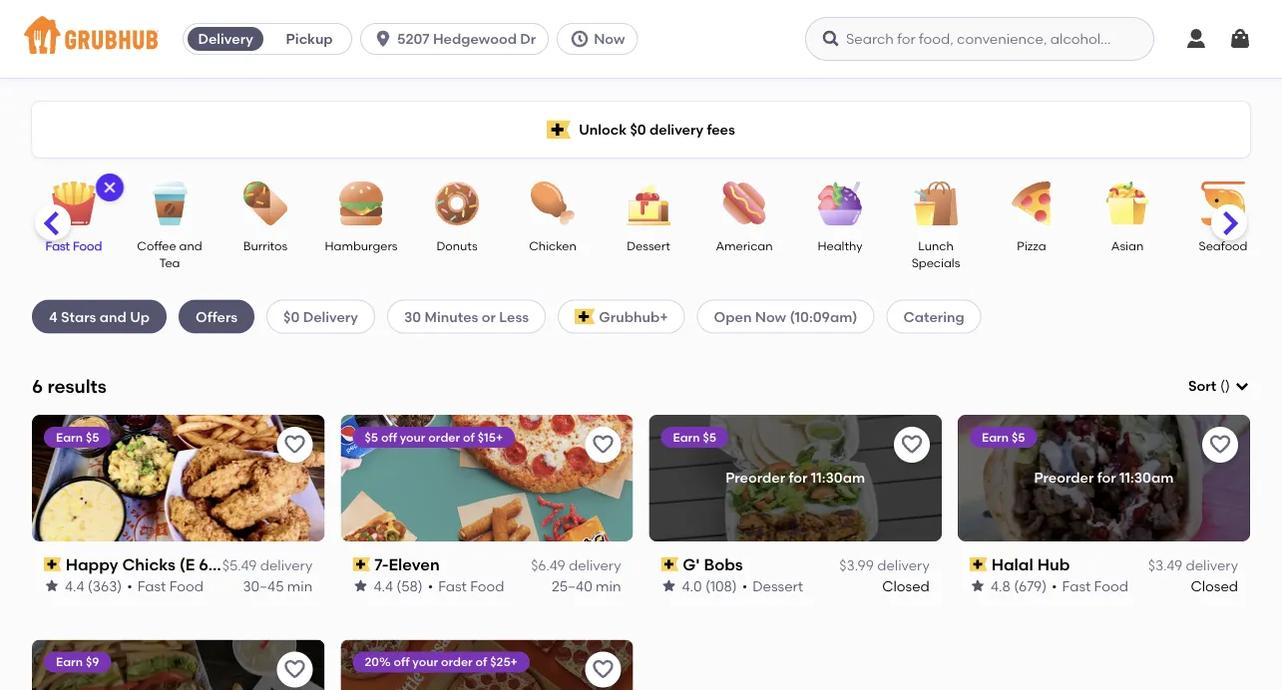 Task type: describe. For each thing, give the bounding box(es) containing it.
$25+
[[490, 655, 517, 670]]

fees
[[707, 121, 735, 138]]

order for $15+
[[428, 430, 460, 444]]

$5 off your order of $15+
[[364, 430, 503, 444]]

lunch specials
[[912, 239, 960, 270]]

grubhub plus flag logo image for unlock $0 delivery fees
[[547, 120, 571, 139]]

30 minutes or less
[[404, 308, 529, 325]]

off for 20%
[[393, 655, 409, 670]]

preorder for 11:30am for g' bobs
[[726, 470, 865, 487]]

• for eleven
[[428, 578, 433, 595]]

30
[[404, 308, 421, 325]]

delivery button
[[184, 23, 268, 55]]

seafood image
[[1189, 182, 1258, 226]]

preorder for halal hub
[[1034, 470, 1094, 487]]

earn $5 for happy
[[56, 430, 99, 444]]

burritos image
[[231, 182, 300, 226]]

4
[[49, 308, 58, 325]]

30–45
[[243, 578, 284, 595]]

none field containing sort
[[1189, 376, 1250, 397]]

7-
[[374, 555, 388, 575]]

(
[[1221, 378, 1225, 395]]

sort
[[1189, 378, 1217, 395]]

-
[[254, 555, 261, 575]]

save this restaurant button for happy chicks (e 6th st) -
[[277, 427, 313, 463]]

$0 delivery
[[284, 308, 358, 325]]

4.4 for 7-
[[373, 578, 393, 595]]

20%
[[364, 655, 391, 670]]

halal hub
[[991, 555, 1070, 575]]

chicken
[[529, 239, 577, 253]]

pickup
[[286, 30, 333, 47]]

4.4 (363)
[[65, 578, 122, 595]]

open now (10:09am)
[[714, 308, 858, 325]]

off for $5
[[381, 430, 397, 444]]

• for bobs
[[742, 578, 748, 595]]

results
[[47, 375, 107, 397]]

(10:09am)
[[790, 308, 858, 325]]

1 vertical spatial dessert
[[753, 578, 803, 595]]

hedgewood
[[433, 30, 517, 47]]

delivery for 7-eleven
[[569, 557, 621, 574]]

subscription pass image for happy chicks (e 6th st) -
[[44, 558, 62, 572]]

1 horizontal spatial $0
[[630, 121, 646, 138]]

subscription pass image for 7-eleven
[[353, 558, 370, 572]]

6th
[[199, 555, 224, 575]]

of for $15+
[[463, 430, 475, 444]]

coffee and tea
[[137, 239, 202, 270]]

grubhub plus flag logo image for grubhub+
[[575, 309, 595, 325]]

2 $5 from the left
[[364, 430, 378, 444]]

pizza
[[1017, 239, 1046, 253]]

4.4 for happy
[[65, 578, 84, 595]]

lunch
[[918, 239, 954, 253]]

donuts
[[437, 239, 478, 253]]

preorder for g' bobs
[[726, 470, 785, 487]]

delivery inside button
[[198, 30, 253, 47]]

5207
[[397, 30, 430, 47]]

now button
[[557, 23, 646, 55]]

(58)
[[396, 578, 423, 595]]

4.0 (108)
[[682, 578, 737, 595]]

order for $25+
[[441, 655, 473, 670]]

delivery for halal hub
[[1186, 557, 1238, 574]]

4.4 (58)
[[373, 578, 423, 595]]

$5.49 delivery
[[222, 557, 313, 574]]

happy chicks (e 6th st) -  logo image
[[32, 415, 324, 542]]

st)
[[228, 555, 250, 575]]

fast food
[[45, 239, 102, 253]]

tea
[[159, 256, 180, 270]]

closed for g' bobs
[[882, 578, 930, 595]]

delivery left fees
[[650, 121, 704, 138]]

chicken image
[[518, 182, 588, 226]]

delivery for happy chicks (e 6th st) -
[[260, 557, 313, 574]]

preorder for 11:30am for halal hub
[[1034, 470, 1174, 487]]

(363)
[[88, 578, 122, 595]]

stars
[[61, 308, 96, 325]]

$3.49
[[1148, 557, 1183, 574]]

of for $25+
[[475, 655, 487, 670]]

6
[[32, 375, 43, 397]]

min for 7-eleven
[[596, 578, 621, 595]]

• fast food for eleven
[[428, 578, 504, 595]]

unlock
[[579, 121, 627, 138]]

your for 20%
[[412, 655, 438, 670]]

sort ( )
[[1189, 378, 1230, 395]]

20% off your order of $25+
[[364, 655, 517, 670]]

american
[[716, 239, 773, 253]]

up
[[130, 308, 150, 325]]

1 vertical spatial and
[[100, 308, 127, 325]]

g' bobs
[[683, 555, 743, 575]]

$5 for happy
[[86, 430, 99, 444]]

earn for happy chicks (e 6th st) -
[[56, 430, 83, 444]]

pickup button
[[268, 23, 351, 55]]

asian
[[1111, 239, 1144, 253]]

subscription pass image for halal hub
[[970, 558, 987, 572]]

11:30am for halal hub
[[1120, 470, 1174, 487]]

chicks
[[122, 555, 176, 575]]

fast food image
[[39, 182, 109, 226]]

your for $5
[[400, 430, 425, 444]]

happy
[[66, 555, 118, 575]]

earn $9
[[56, 655, 99, 670]]

g'
[[683, 555, 700, 575]]

now inside button
[[594, 30, 625, 47]]

4.0
[[682, 578, 702, 595]]

0 horizontal spatial dessert
[[627, 239, 670, 253]]

earn $5 for halal
[[982, 430, 1025, 444]]

open
[[714, 308, 752, 325]]

eleven
[[388, 555, 440, 575]]

hub
[[1037, 555, 1070, 575]]

bobs
[[704, 555, 743, 575]]

star icon image for 7-eleven
[[353, 578, 368, 594]]

$6.49
[[531, 557, 565, 574]]



Task type: locate. For each thing, give the bounding box(es) containing it.
closed down $3.49 delivery
[[1191, 578, 1238, 595]]

of
[[463, 430, 475, 444], [475, 655, 487, 670]]

earn
[[56, 430, 83, 444], [673, 430, 700, 444], [982, 430, 1009, 444], [56, 655, 83, 670]]

preorder up bobs
[[726, 470, 785, 487]]

catering
[[904, 308, 965, 325]]

4.8 (679)
[[991, 578, 1047, 595]]

closed
[[882, 578, 930, 595], [1191, 578, 1238, 595]]

earn $5
[[56, 430, 99, 444], [673, 430, 716, 444], [982, 430, 1025, 444]]

1 horizontal spatial delivery
[[303, 308, 358, 325]]

0 vertical spatial dessert
[[627, 239, 670, 253]]

4.4 down 7-
[[373, 578, 393, 595]]

1 vertical spatial order
[[441, 655, 473, 670]]

0 horizontal spatial closed
[[882, 578, 930, 595]]

• down hub
[[1052, 578, 1057, 595]]

25–40 min
[[552, 578, 621, 595]]

$15+
[[477, 430, 503, 444]]

0 horizontal spatial $0
[[284, 308, 300, 325]]

1 horizontal spatial min
[[596, 578, 621, 595]]

1 horizontal spatial preorder
[[1034, 470, 1094, 487]]

2 star icon image from the left
[[353, 578, 368, 594]]

1 for from the left
[[789, 470, 808, 487]]

star icon image for halal hub
[[970, 578, 986, 594]]

dessert right "(108)"
[[753, 578, 803, 595]]

1 horizontal spatial 11:30am
[[1120, 470, 1174, 487]]

burritos
[[243, 239, 288, 253]]

preorder up hub
[[1034, 470, 1094, 487]]

happy chicks (e 6th st) -
[[66, 555, 261, 575]]

(e
[[179, 555, 195, 575]]

2 earn $5 from the left
[[673, 430, 716, 444]]

preorder for 11:30am
[[726, 470, 865, 487], [1034, 470, 1174, 487]]

american image
[[710, 182, 779, 226]]

min right 25–40
[[596, 578, 621, 595]]

halal
[[991, 555, 1033, 575]]

delivery for g' bobs
[[877, 557, 930, 574]]

3 • fast food from the left
[[1052, 578, 1128, 595]]

1 4.4 from the left
[[65, 578, 84, 595]]

save this restaurant image
[[591, 433, 615, 457], [1208, 433, 1232, 457]]

dessert down dessert "image" at the top
[[627, 239, 670, 253]]

preorder
[[726, 470, 785, 487], [1034, 470, 1094, 487]]

grubhub plus flag logo image left unlock
[[547, 120, 571, 139]]

1 min from the left
[[287, 578, 313, 595]]

less
[[499, 308, 529, 325]]

4 stars and up
[[49, 308, 150, 325]]

0 horizontal spatial • fast food
[[127, 578, 204, 595]]

fast down fast food image
[[45, 239, 70, 253]]

food down fast food image
[[73, 239, 102, 253]]

0 horizontal spatial earn $5
[[56, 430, 99, 444]]

for for hub
[[1097, 470, 1116, 487]]

1 vertical spatial off
[[393, 655, 409, 670]]

min right 30–45
[[287, 578, 313, 595]]

0 horizontal spatial preorder for 11:30am
[[726, 470, 865, 487]]

delivery down the hamburgers
[[303, 308, 358, 325]]

minutes
[[425, 308, 478, 325]]

star icon image
[[44, 578, 60, 594], [353, 578, 368, 594], [661, 578, 677, 594], [970, 578, 986, 594]]

1 horizontal spatial earn $5
[[673, 430, 716, 444]]

0 vertical spatial $0
[[630, 121, 646, 138]]

earn for g' bobs
[[673, 430, 700, 444]]

1 save this restaurant image from the left
[[591, 433, 615, 457]]

hamburgers image
[[326, 182, 396, 226]]

grubhub plus flag logo image
[[547, 120, 571, 139], [575, 309, 595, 325]]

1 preorder for 11:30am from the left
[[726, 470, 865, 487]]

save this restaurant image for halal hub
[[1208, 433, 1232, 457]]

1 horizontal spatial preorder for 11:30am
[[1034, 470, 1174, 487]]

1 horizontal spatial for
[[1097, 470, 1116, 487]]

of left "$25+"
[[475, 655, 487, 670]]

1 horizontal spatial dessert
[[753, 578, 803, 595]]

0 vertical spatial delivery
[[198, 30, 253, 47]]

dessert
[[627, 239, 670, 253], [753, 578, 803, 595]]

earn for halal hub
[[982, 430, 1009, 444]]

2 horizontal spatial earn $5
[[982, 430, 1025, 444]]

11:30am up $3.99
[[811, 470, 865, 487]]

4.8
[[991, 578, 1010, 595]]

$0 right offers
[[284, 308, 300, 325]]

food
[[73, 239, 102, 253], [169, 578, 204, 595], [470, 578, 504, 595], [1094, 578, 1128, 595]]

save this restaurant button for 7-eleven
[[585, 427, 621, 463]]

closed for halal hub
[[1191, 578, 1238, 595]]

svg image
[[1185, 27, 1208, 51], [821, 29, 841, 49], [102, 180, 118, 196], [1234, 378, 1250, 394]]

0 horizontal spatial 4.4
[[65, 578, 84, 595]]

1 horizontal spatial of
[[475, 655, 487, 670]]

• right (363)
[[127, 578, 132, 595]]

4.4 down happy
[[65, 578, 84, 595]]

subscription pass image
[[44, 558, 62, 572], [353, 558, 370, 572], [661, 558, 679, 572], [970, 558, 987, 572]]

4 $5 from the left
[[1012, 430, 1025, 444]]

specials
[[912, 256, 960, 270]]

1 vertical spatial now
[[755, 308, 786, 325]]

$0 right unlock
[[630, 121, 646, 138]]

your left $15+
[[400, 430, 425, 444]]

1 horizontal spatial and
[[179, 239, 202, 253]]

healthy
[[818, 239, 863, 253]]

2 save this restaurant image from the left
[[1208, 433, 1232, 457]]

save this restaurant image
[[283, 433, 307, 457], [900, 433, 924, 457], [283, 658, 307, 682], [591, 658, 615, 682]]

$5 for g'
[[703, 430, 716, 444]]

None field
[[1189, 376, 1250, 397]]

0 vertical spatial and
[[179, 239, 202, 253]]

dessert image
[[614, 182, 684, 226]]

2 4.4 from the left
[[373, 578, 393, 595]]

• for chicks
[[127, 578, 132, 595]]

2 horizontal spatial • fast food
[[1052, 578, 1128, 595]]

your right '20%' at the bottom left
[[412, 655, 438, 670]]

and inside coffee and tea
[[179, 239, 202, 253]]

0 horizontal spatial svg image
[[373, 29, 393, 49]]

subscription pass image left 'halal'
[[970, 558, 987, 572]]

pizza image
[[997, 182, 1067, 226]]

coffee and tea image
[[135, 182, 205, 226]]

2 preorder from the left
[[1034, 470, 1094, 487]]

0 horizontal spatial now
[[594, 30, 625, 47]]

0 vertical spatial order
[[428, 430, 460, 444]]

2 for from the left
[[1097, 470, 1116, 487]]

1 horizontal spatial save this restaurant image
[[1208, 433, 1232, 457]]

4.4
[[65, 578, 84, 595], [373, 578, 393, 595]]

and
[[179, 239, 202, 253], [100, 308, 127, 325]]

svg image for 5207 hedgewood dr
[[373, 29, 393, 49]]

svg image
[[1228, 27, 1252, 51], [373, 29, 393, 49], [570, 29, 590, 49]]

2 • from the left
[[428, 578, 433, 595]]

delivery up 25–40 min
[[569, 557, 621, 574]]

• fast food for chicks
[[127, 578, 204, 595]]

2 closed from the left
[[1191, 578, 1238, 595]]

fast for happy chicks (e 6th st) -
[[137, 578, 166, 595]]

dr
[[520, 30, 536, 47]]

delivery up '30–45 min' at the bottom left of the page
[[260, 557, 313, 574]]

4 subscription pass image from the left
[[970, 558, 987, 572]]

2 11:30am from the left
[[1120, 470, 1174, 487]]

5207 hedgewood dr button
[[360, 23, 557, 55]]

$5 for halal
[[1012, 430, 1025, 444]]

svg image inside now button
[[570, 29, 590, 49]]

25–40
[[552, 578, 593, 595]]

1 vertical spatial grubhub plus flag logo image
[[575, 309, 595, 325]]

now right dr
[[594, 30, 625, 47]]

6 results
[[32, 375, 107, 397]]

0 vertical spatial your
[[400, 430, 425, 444]]

3 subscription pass image from the left
[[661, 558, 679, 572]]

coffee
[[137, 239, 176, 253]]

0 horizontal spatial 11:30am
[[811, 470, 865, 487]]

for
[[789, 470, 808, 487], [1097, 470, 1116, 487]]

1 horizontal spatial closed
[[1191, 578, 1238, 595]]

healthy image
[[805, 182, 875, 226]]

3 • from the left
[[742, 578, 748, 595]]

1 closed from the left
[[882, 578, 930, 595]]

0 horizontal spatial and
[[100, 308, 127, 325]]

•
[[127, 578, 132, 595], [428, 578, 433, 595], [742, 578, 748, 595], [1052, 578, 1057, 595]]

star icon image for g' bobs
[[661, 578, 677, 594]]

fast for halal hub
[[1062, 578, 1091, 595]]

1 vertical spatial $0
[[284, 308, 300, 325]]

3 earn $5 from the left
[[982, 430, 1025, 444]]

1 vertical spatial delivery
[[303, 308, 358, 325]]

food for happy
[[169, 578, 204, 595]]

1 11:30am from the left
[[811, 470, 865, 487]]

7-eleven logo image
[[341, 415, 633, 542]]

1 • from the left
[[127, 578, 132, 595]]

for for bobs
[[789, 470, 808, 487]]

)
[[1225, 378, 1230, 395]]

$6.49 delivery
[[531, 557, 621, 574]]

1 horizontal spatial grubhub plus flag logo image
[[575, 309, 595, 325]]

fast right (58) in the bottom of the page
[[438, 578, 467, 595]]

0 vertical spatial off
[[381, 430, 397, 444]]

11:30am up $3.49
[[1120, 470, 1174, 487]]

0 vertical spatial of
[[463, 430, 475, 444]]

1 earn $5 from the left
[[56, 430, 99, 444]]

star icon image left 4.4 (363)
[[44, 578, 60, 594]]

• fast food down 'eleven'
[[428, 578, 504, 595]]

off
[[381, 430, 397, 444], [393, 655, 409, 670]]

order left $15+
[[428, 430, 460, 444]]

unlock $0 delivery fees
[[579, 121, 735, 138]]

1 • fast food from the left
[[127, 578, 204, 595]]

delivery
[[198, 30, 253, 47], [303, 308, 358, 325]]

7-eleven
[[374, 555, 440, 575]]

• fast food down 'happy chicks (e 6th st) -' at left bottom
[[127, 578, 204, 595]]

3 star icon image from the left
[[661, 578, 677, 594]]

min
[[287, 578, 313, 595], [596, 578, 621, 595]]

2 min from the left
[[596, 578, 621, 595]]

svg image for now
[[570, 29, 590, 49]]

$0
[[630, 121, 646, 138], [284, 308, 300, 325]]

and up tea at top
[[179, 239, 202, 253]]

1 vertical spatial of
[[475, 655, 487, 670]]

offers
[[196, 308, 238, 325]]

4 • from the left
[[1052, 578, 1057, 595]]

5207 hedgewood dr
[[397, 30, 536, 47]]

save this restaurant button for g' bobs
[[894, 427, 930, 463]]

star icon image left "4.8"
[[970, 578, 986, 594]]

and left 'up'
[[100, 308, 127, 325]]

subscription pass image left happy
[[44, 558, 62, 572]]

delivery right $3.99
[[877, 557, 930, 574]]

0 horizontal spatial min
[[287, 578, 313, 595]]

now
[[594, 30, 625, 47], [755, 308, 786, 325]]

svg image inside '5207 hedgewood dr' button
[[373, 29, 393, 49]]

(679)
[[1014, 578, 1047, 595]]

0 horizontal spatial save this restaurant image
[[591, 433, 615, 457]]

food for 7-
[[470, 578, 504, 595]]

earn $5 for g'
[[673, 430, 716, 444]]

1 horizontal spatial 4.4
[[373, 578, 393, 595]]

• for hub
[[1052, 578, 1057, 595]]

save this restaurant image for 7-eleven
[[591, 433, 615, 457]]

main navigation navigation
[[0, 0, 1282, 78]]

now right open on the right top
[[755, 308, 786, 325]]

(108)
[[706, 578, 737, 595]]

Search for food, convenience, alcohol... search field
[[805, 17, 1155, 61]]

11:30am
[[811, 470, 865, 487], [1120, 470, 1174, 487]]

subscription pass image left g' at the right bottom of the page
[[661, 558, 679, 572]]

$3.49 delivery
[[1148, 557, 1238, 574]]

• right "(108)"
[[742, 578, 748, 595]]

fast down chicks
[[137, 578, 166, 595]]

• fast food down hub
[[1052, 578, 1128, 595]]

0 vertical spatial grubhub plus flag logo image
[[547, 120, 571, 139]]

asian image
[[1093, 182, 1163, 226]]

$5
[[86, 430, 99, 444], [364, 430, 378, 444], [703, 430, 716, 444], [1012, 430, 1025, 444]]

$5.49
[[222, 557, 257, 574]]

food right (58) in the bottom of the page
[[470, 578, 504, 595]]

1 vertical spatial your
[[412, 655, 438, 670]]

star icon image left 4.4 (58) in the bottom left of the page
[[353, 578, 368, 594]]

fast for 7-eleven
[[438, 578, 467, 595]]

0 horizontal spatial preorder
[[726, 470, 785, 487]]

1 horizontal spatial svg image
[[570, 29, 590, 49]]

11:30am for g' bobs
[[811, 470, 865, 487]]

2 horizontal spatial svg image
[[1228, 27, 1252, 51]]

seafood
[[1199, 239, 1248, 253]]

• dessert
[[742, 578, 803, 595]]

1 horizontal spatial now
[[755, 308, 786, 325]]

star icon image left 4.0
[[661, 578, 677, 594]]

or
[[482, 308, 496, 325]]

order left "$25+"
[[441, 655, 473, 670]]

1 $5 from the left
[[86, 430, 99, 444]]

30–45 min
[[243, 578, 313, 595]]

grubhub plus flag logo image left the grubhub+
[[575, 309, 595, 325]]

1 preorder from the left
[[726, 470, 785, 487]]

$3.99 delivery
[[840, 557, 930, 574]]

• right (58) in the bottom of the page
[[428, 578, 433, 595]]

delivery left pickup
[[198, 30, 253, 47]]

min for happy chicks (e 6th st) -
[[287, 578, 313, 595]]

• fast food for hub
[[1052, 578, 1128, 595]]

0 horizontal spatial for
[[789, 470, 808, 487]]

1 subscription pass image from the left
[[44, 558, 62, 572]]

food down (e
[[169, 578, 204, 595]]

save this restaurant button for halal hub
[[1202, 427, 1238, 463]]

closed down $3.99 delivery at right
[[882, 578, 930, 595]]

$9
[[86, 655, 99, 670]]

hamburgers
[[325, 239, 398, 253]]

0 horizontal spatial grubhub plus flag logo image
[[547, 120, 571, 139]]

donuts image
[[422, 182, 492, 226]]

lunch specials image
[[901, 182, 971, 226]]

delivery right $3.49
[[1186, 557, 1238, 574]]

fast
[[45, 239, 70, 253], [137, 578, 166, 595], [438, 578, 467, 595], [1062, 578, 1091, 595]]

0 horizontal spatial of
[[463, 430, 475, 444]]

1 star icon image from the left
[[44, 578, 60, 594]]

your
[[400, 430, 425, 444], [412, 655, 438, 670]]

2 • fast food from the left
[[428, 578, 504, 595]]

0 horizontal spatial delivery
[[198, 30, 253, 47]]

subscription pass image for g' bobs
[[661, 558, 679, 572]]

3 $5 from the left
[[703, 430, 716, 444]]

2 preorder for 11:30am from the left
[[1034, 470, 1174, 487]]

grubhub+
[[599, 308, 668, 325]]

food for halal
[[1094, 578, 1128, 595]]

star icon image for happy chicks (e 6th st) -
[[44, 578, 60, 594]]

food right "(679)"
[[1094, 578, 1128, 595]]

2 subscription pass image from the left
[[353, 558, 370, 572]]

fast down hub
[[1062, 578, 1091, 595]]

0 vertical spatial now
[[594, 30, 625, 47]]

1 horizontal spatial • fast food
[[428, 578, 504, 595]]

4 star icon image from the left
[[970, 578, 986, 594]]

of left $15+
[[463, 430, 475, 444]]

$3.99
[[840, 557, 874, 574]]

subscription pass image left 7-
[[353, 558, 370, 572]]



Task type: vqa. For each thing, say whether or not it's contained in the screenshot.
About button
no



